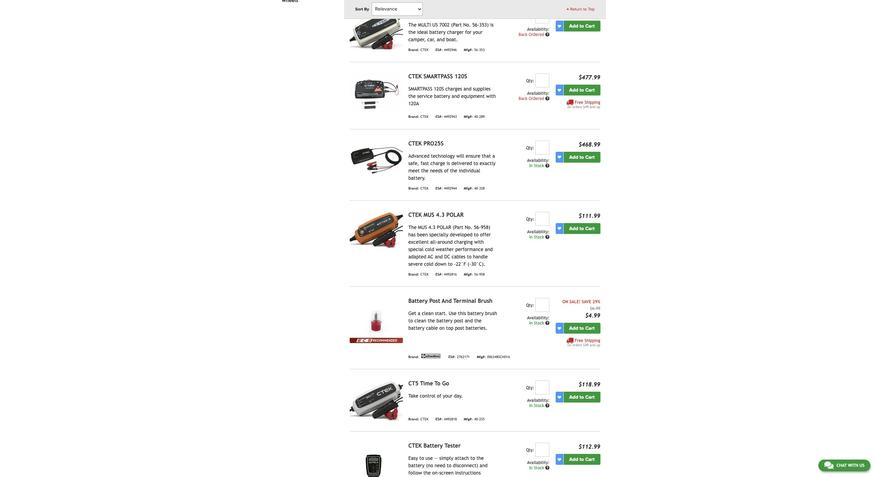 Task type: describe. For each thing, give the bounding box(es) containing it.
around
[[438, 239, 453, 245]]

add to cart for $157.99
[[570, 23, 595, 29]]

been
[[417, 232, 428, 238]]

the inside the multi us 7002 (part no. 56-353) is the ideal battery charger for your camper, car, and boat.
[[409, 29, 416, 35]]

to down $118.99
[[580, 394, 584, 400]]

to
[[435, 380, 441, 387]]

4492816
[[444, 273, 457, 276]]

mus for the
[[418, 225, 427, 230]]

advanced
[[409, 153, 430, 159]]

to inside advanced technology will ensure that a safe, fast charge is delivered to exactly meet the needs of the individual battery.
[[474, 161, 478, 166]]

to left the -
[[448, 261, 453, 267]]

1 $49 from the top
[[583, 105, 589, 109]]

mfg#: 56-353
[[464, 48, 485, 52]]

the up cable
[[428, 318, 435, 324]]

availability: for $118.99
[[527, 398, 550, 403]]

and inside the multi us 7002 (part no. 56-353) is the ideal battery charger for your camper, car, and boat.
[[437, 37, 445, 42]]

cart for $468.99
[[586, 154, 595, 160]]

1 vertical spatial post
[[455, 326, 464, 331]]

no. for ctek multi us 7002
[[464, 22, 471, 28]]

that
[[482, 153, 491, 159]]

6 question circle image from the top
[[546, 466, 550, 470]]

289
[[479, 115, 485, 119]]

0 vertical spatial cold
[[425, 247, 435, 252]]

add to wish list image
[[558, 458, 561, 461]]

4492944
[[444, 186, 457, 190]]

top
[[446, 326, 454, 331]]

es#: left 2762171
[[449, 355, 456, 359]]

5 in stock from the top
[[530, 466, 546, 471]]

5 question circle image from the top
[[546, 321, 550, 326]]

availability: for $477.99
[[527, 91, 550, 96]]

the for ctek multi us 7002
[[409, 22, 417, 28]]

get
[[409, 311, 417, 316]]

ctek pro25s
[[409, 140, 444, 147]]

polar for ctek mus 4.3 polar
[[447, 212, 464, 218]]

1 orders from the top
[[573, 105, 582, 109]]

7 qty: from the top
[[526, 448, 535, 453]]

tester
[[445, 443, 461, 449]]

stock for $111.99
[[534, 235, 544, 240]]

0 horizontal spatial of
[[437, 393, 442, 399]]

use
[[426, 456, 433, 461]]

comments image
[[825, 461, 834, 470]]

the inside smartpass 120s charges and supplies the service battery and equipment with 120a
[[409, 94, 416, 99]]

battery inside the multi us 7002 (part no. 56-353) is the ideal battery charger for your camper, car, and boat.
[[430, 29, 446, 35]]

ctek pro25s link
[[409, 140, 444, 147]]

es#: 4492818
[[436, 417, 457, 421]]

sale!
[[570, 300, 581, 305]]

dc
[[445, 254, 450, 260]]

question circle image for $468.99
[[546, 164, 550, 168]]

qty: for $477.99
[[526, 79, 535, 83]]

add to cart button for $112.99
[[564, 454, 601, 465]]

is inside advanced technology will ensure that a safe, fast charge is delivered to exactly meet the needs of the individual battery.
[[447, 161, 450, 166]]

back for $477.99
[[519, 96, 528, 101]]

ct5 time to go link
[[409, 380, 449, 387]]

and up handle
[[485, 247, 493, 252]]

1 vertical spatial cold
[[424, 261, 434, 267]]

question circle image for $157.99
[[546, 33, 550, 37]]

to down $112.99
[[580, 457, 584, 463]]

qty: for on sale!                         save 29%
[[526, 303, 535, 308]]

ct5
[[409, 380, 419, 387]]

add to cart button for $477.99
[[564, 85, 601, 96]]

has
[[409, 232, 416, 238]]

camper,
[[409, 37, 426, 42]]

5 brand: from the top
[[409, 355, 419, 359]]

mfg#: for ctek pro25s
[[464, 186, 473, 190]]

your inside the multi us 7002 (part no. 56-353) is the ideal battery charger for your camper, car, and boat.
[[473, 29, 483, 35]]

ac
[[428, 254, 434, 260]]

5 stock from the top
[[534, 466, 544, 471]]

easy to use — simply attach to the battery (no need to disconnect) and follow the on-screen instructions
[[409, 456, 488, 476]]

ctek battery tester link
[[409, 443, 461, 449]]

battery inside easy to use — simply attach to the battery (no need to disconnect) and follow the on-screen instructions
[[409, 463, 425, 469]]

ctek down 'battery.'
[[421, 186, 429, 190]]

on-
[[432, 470, 440, 476]]

mfg#: 40-328
[[464, 186, 485, 190]]

adapted
[[409, 254, 427, 260]]

ctek up has
[[409, 212, 422, 218]]

40- for ctek smartpass 120s
[[475, 115, 479, 119]]

add to cart for $477.99
[[570, 87, 595, 93]]

brush
[[478, 298, 493, 305]]

1 free from the top
[[575, 100, 584, 105]]

4.3 for ctek
[[436, 212, 445, 218]]

safe,
[[409, 161, 419, 166]]

add to cart for $468.99
[[570, 154, 595, 160]]

battery down get in the left bottom of the page
[[409, 326, 425, 331]]

special
[[409, 247, 424, 252]]

supplies
[[473, 86, 491, 92]]

ctek down severe
[[421, 273, 429, 276]]

add to cart for $111.99
[[570, 226, 595, 232]]

delivered
[[452, 161, 472, 166]]

cart for $477.99
[[586, 87, 595, 93]]

es#4492943 - 40-289 - ctek smartpass 120s - smartpass 120s charges and supplies the service battery and equipment with 120a - ctek - audi bmw volkswagen mercedes benz mini porsche image
[[350, 74, 403, 114]]

to left top
[[584, 7, 587, 12]]

chat with us link
[[819, 460, 871, 472]]

take
[[409, 393, 419, 399]]

ctek up easy on the left
[[409, 443, 422, 449]]

2 free shipping on orders $49 and up from the top
[[568, 338, 601, 347]]

es#: for mus
[[436, 273, 443, 276]]

brand: ctek for mus
[[409, 273, 429, 276]]

56- inside the mus 4.3 polar (part no. 56-958) has been specially developed to offer excellent all-around charging with special cold weather performance and adapted ac and dc cables to handle severe cold down to -22°f (-30°c).
[[474, 225, 481, 230]]

(-
[[468, 261, 471, 267]]

back ordered for $477.99
[[519, 96, 546, 101]]

add to wish list image for $477.99
[[558, 89, 561, 92]]

add for $477.99
[[570, 87, 579, 93]]

to down the $157.99
[[580, 23, 584, 29]]

is inside the multi us 7002 (part no. 56-353) is the ideal battery charger for your camper, car, and boat.
[[491, 22, 494, 28]]

es#4492818 - 40-255 - ct5 time to go - take control of your day. - ctek - audi bmw volkswagen mercedes benz mini porsche image
[[350, 381, 403, 421]]

es#4492946 - 56-353 - ctek multi us 7002 - the multi us 7002 (part no. 56-353) is the ideal battery charger for your camper, car, and boat. - ctek - audi bmw volkswagen mercedes benz mini porsche image
[[350, 10, 403, 49]]

ctek up service
[[409, 73, 422, 80]]

the up batteries.
[[475, 318, 482, 324]]

and up down
[[435, 254, 443, 260]]

question circle image for $477.99
[[546, 97, 550, 101]]

go
[[442, 380, 449, 387]]

fast
[[421, 161, 429, 166]]

cart for $118.99
[[586, 394, 595, 400]]

brand: ctek for multi
[[409, 48, 429, 52]]

in stock for $111.99
[[530, 235, 546, 240]]

add to cart button for $157.99
[[564, 21, 601, 32]]

with inside the mus 4.3 polar (part no. 56-958) has been specially developed to offer excellent all-around charging with special cold weather performance and adapted ac and dc cables to handle severe cold down to -22°f (-30°c).
[[474, 239, 484, 245]]

mfg#: 006348sch01a
[[477, 355, 510, 359]]

(part for ctek multi us 7002
[[451, 22, 462, 28]]

ordered for $477.99
[[529, 96, 544, 101]]

caret up image
[[567, 7, 569, 11]]

the for ctek mus 4.3 polar
[[409, 225, 417, 230]]

5 add from the top
[[570, 326, 579, 331]]

and down charges at the top of page
[[452, 94, 460, 99]]

us
[[860, 463, 865, 468]]

individual
[[459, 168, 481, 173]]

ctek down car,
[[421, 48, 429, 52]]

qty: for $111.99
[[526, 217, 535, 222]]

in stock for $468.99
[[530, 163, 546, 168]]

0 vertical spatial 120s
[[455, 73, 468, 80]]

cable
[[426, 326, 438, 331]]

es#4492954 - 56-925 - ctek battery tester - easy to use  simply attach to the battery (no need to disconnect) and follow the on-screen instructions - ctek - audi bmw volkswagen mercedes benz mini porsche image
[[350, 443, 403, 477]]

$468.99
[[579, 141, 601, 148]]

brush
[[485, 311, 497, 316]]

terminal
[[454, 298, 476, 305]]

disconnect)
[[453, 463, 478, 469]]

es#: for multi
[[436, 48, 443, 52]]

excellent
[[409, 239, 429, 245]]

battery right this
[[468, 311, 484, 316]]

for
[[465, 29, 472, 35]]

7002 for multi
[[440, 22, 450, 28]]

smartpass inside smartpass 120s charges and supplies the service battery and equipment with 120a
[[409, 86, 433, 92]]

to left offer
[[474, 232, 479, 238]]

120s inside smartpass 120s charges and supplies the service battery and equipment with 120a
[[434, 86, 444, 92]]

post
[[430, 298, 440, 305]]

add to wish list image for $118.99
[[558, 396, 561, 399]]

0 vertical spatial clean
[[422, 311, 434, 316]]

availability: for $468.99
[[527, 158, 550, 163]]

add to cart for $118.99
[[570, 394, 595, 400]]

to left use
[[420, 456, 424, 461]]

batteries.
[[466, 326, 488, 331]]

mfg#: 40-289
[[464, 115, 485, 119]]

charger
[[447, 29, 464, 35]]

time
[[420, 380, 433, 387]]

40- for ctek pro25s
[[475, 186, 479, 190]]

ctek left "es#: 4492818"
[[421, 417, 429, 421]]

in for $118.99
[[530, 404, 533, 408]]

to down the performance
[[467, 254, 472, 260]]

56- right 4492946 on the right of the page
[[475, 48, 479, 52]]

to down $111.99
[[580, 226, 584, 232]]

0 vertical spatial battery
[[409, 298, 428, 305]]

29%
[[593, 300, 601, 305]]

and up equipment
[[464, 86, 472, 92]]

return to top
[[569, 7, 595, 12]]

in for $468.99
[[530, 163, 533, 168]]

schwaben - corporate logo image
[[421, 354, 442, 358]]

service
[[417, 94, 433, 99]]

1 free shipping on orders $49 and up from the top
[[568, 100, 601, 109]]

stock for $118.99
[[534, 404, 544, 408]]

simply
[[440, 456, 454, 461]]

7 availability: from the top
[[527, 461, 550, 465]]

4.3 for the
[[429, 225, 436, 230]]

5 add to cart from the top
[[570, 326, 595, 331]]

us for multi
[[439, 9, 445, 16]]

a inside advanced technology will ensure that a safe, fast charge is delivered to exactly meet the needs of the individual battery.
[[493, 153, 495, 159]]

2 free from the top
[[575, 338, 584, 343]]

brand: ctek for pro25s
[[409, 186, 429, 190]]

down
[[435, 261, 447, 267]]

add for $157.99
[[570, 23, 579, 29]]

weather
[[436, 247, 454, 252]]

cart for $111.99
[[586, 226, 595, 232]]

$477.99
[[579, 74, 601, 81]]

56- down 30°c).
[[475, 273, 479, 276]]

performance
[[456, 247, 484, 252]]

to up screen at the right bottom of the page
[[447, 463, 452, 469]]

instructions
[[455, 470, 481, 476]]

start.
[[435, 311, 447, 316]]

battery post and terminal brush link
[[409, 298, 493, 305]]

4492943
[[444, 115, 457, 119]]

offer
[[480, 232, 491, 238]]

on inside get a clean start. use this battery brush to clean the battery post and the battery cable on top post batteries.
[[440, 326, 445, 331]]

smartpass 120s charges and supplies the service battery and equipment with 120a
[[409, 86, 496, 107]]

add to cart button for $111.99
[[564, 223, 601, 234]]

and inside get a clean start. use this battery brush to clean the battery post and the battery cable on top post batteries.
[[465, 318, 473, 324]]

1 vertical spatial battery
[[424, 443, 443, 449]]

brand: for ctek smartpass 120s
[[409, 115, 419, 119]]

add to cart button for $118.99
[[564, 392, 601, 403]]

in stock for $118.99
[[530, 404, 546, 408]]

2 up from the top
[[597, 343, 601, 347]]

add to wish list image for $468.99
[[558, 155, 561, 159]]

in stock for on sale!                         save 29%
[[530, 321, 546, 326]]

availability: for $157.99
[[527, 27, 550, 32]]



Task type: locate. For each thing, give the bounding box(es) containing it.
the up 120a
[[409, 94, 416, 99]]

3 availability: from the top
[[527, 158, 550, 163]]

cold up ac
[[425, 247, 435, 252]]

4 qty: from the top
[[526, 217, 535, 222]]

4 availability: from the top
[[527, 230, 550, 234]]

the down fast
[[421, 168, 429, 173]]

needs
[[430, 168, 443, 173]]

0 vertical spatial with
[[486, 94, 496, 99]]

4 add to cart from the top
[[570, 226, 595, 232]]

0 vertical spatial polar
[[447, 212, 464, 218]]

a right get in the left bottom of the page
[[418, 311, 421, 316]]

1 add to cart from the top
[[570, 23, 595, 29]]

add to cart down $112.99
[[570, 457, 595, 463]]

es#: for time
[[436, 417, 443, 421]]

353)
[[480, 22, 489, 28]]

brand: ctek for smartpass
[[409, 115, 429, 119]]

0 vertical spatial 40-
[[475, 115, 479, 119]]

battery down the start.
[[437, 318, 453, 324]]

0 vertical spatial (part
[[451, 22, 462, 28]]

add to cart for $112.99
[[570, 457, 595, 463]]

on
[[563, 300, 569, 305]]

the up has
[[409, 225, 417, 230]]

2 back from the top
[[519, 96, 528, 101]]

us for multi
[[433, 22, 438, 28]]

0 vertical spatial ordered
[[529, 32, 544, 37]]

1 vertical spatial us
[[433, 22, 438, 28]]

top
[[588, 7, 595, 12]]

0 vertical spatial your
[[473, 29, 483, 35]]

ecs tuning recommends this product. image
[[350, 338, 403, 343]]

0 vertical spatial free
[[575, 100, 584, 105]]

1 vertical spatial 7002
[[440, 22, 450, 28]]

es#: for smartpass
[[436, 115, 443, 119]]

$111.99
[[579, 213, 601, 219]]

2 qty: from the top
[[526, 79, 535, 83]]

4 add to cart button from the top
[[564, 223, 601, 234]]

cold down ac
[[424, 261, 434, 267]]

4 in from the top
[[530, 404, 533, 408]]

the down delivered
[[450, 168, 458, 173]]

add to cart down $4.99
[[570, 326, 595, 331]]

0 horizontal spatial us
[[433, 22, 438, 28]]

car,
[[428, 37, 436, 42]]

7002 up charger
[[440, 22, 450, 28]]

of inside advanced technology will ensure that a safe, fast charge is delivered to exactly meet the needs of the individual battery.
[[444, 168, 449, 173]]

cart down $118.99
[[586, 394, 595, 400]]

0 vertical spatial mus
[[424, 212, 435, 218]]

6 add to wish list image from the top
[[558, 396, 561, 399]]

7002
[[447, 9, 460, 16], [440, 22, 450, 28]]

on
[[568, 105, 572, 109], [440, 326, 445, 331], [568, 343, 572, 347]]

clean left the start.
[[422, 311, 434, 316]]

2 horizontal spatial with
[[848, 463, 859, 468]]

1 back ordered from the top
[[519, 32, 546, 37]]

3 add to cart from the top
[[570, 154, 595, 160]]

0 vertical spatial orders
[[573, 105, 582, 109]]

3 in stock from the top
[[530, 321, 546, 326]]

(part up developed
[[453, 225, 464, 230]]

free shipping on orders $49 and up down $477.99
[[568, 100, 601, 109]]

2 $49 from the top
[[583, 343, 589, 347]]

2 vertical spatial on
[[568, 343, 572, 347]]

1 vertical spatial clean
[[415, 318, 426, 324]]

ordered for $157.99
[[529, 32, 544, 37]]

up
[[597, 105, 601, 109], [597, 343, 601, 347]]

on sale!                         save 29% $6.99 $4.99
[[563, 300, 601, 319]]

None number field
[[536, 10, 550, 24], [536, 74, 550, 88], [536, 141, 550, 155], [536, 212, 550, 226], [536, 298, 550, 312], [536, 381, 550, 395], [536, 443, 550, 457], [536, 10, 550, 24], [536, 74, 550, 88], [536, 141, 550, 155], [536, 212, 550, 226], [536, 298, 550, 312], [536, 381, 550, 395], [536, 443, 550, 457]]

1 vertical spatial is
[[447, 161, 450, 166]]

the
[[409, 29, 416, 35], [409, 94, 416, 99], [421, 168, 429, 173], [450, 168, 458, 173], [428, 318, 435, 324], [475, 318, 482, 324], [477, 456, 484, 461], [424, 470, 431, 476]]

958
[[479, 273, 485, 276]]

2 add to wish list image from the top
[[558, 89, 561, 92]]

1 vertical spatial shipping
[[585, 338, 601, 343]]

2 brand: ctek from the top
[[409, 115, 429, 119]]

$112.99
[[579, 444, 601, 450]]

cart for $112.99
[[586, 457, 595, 463]]

ctek up advanced
[[409, 140, 422, 147]]

brand: ctek down 120a
[[409, 115, 429, 119]]

(part inside the multi us 7002 (part no. 56-353) is the ideal battery charger for your camper, car, and boat.
[[451, 22, 462, 28]]

return to top link
[[567, 6, 595, 12]]

sort by
[[355, 7, 369, 12]]

brand: for ctek multi us 7002
[[409, 48, 419, 52]]

ctek left multi
[[409, 9, 422, 16]]

0 vertical spatial a
[[493, 153, 495, 159]]

add to cart down $477.99
[[570, 87, 595, 93]]

0 vertical spatial no.
[[464, 22, 471, 28]]

add to cart button down $118.99
[[564, 392, 601, 403]]

2 orders from the top
[[573, 343, 582, 347]]

7 cart from the top
[[586, 457, 595, 463]]

add to cart down the $157.99
[[570, 23, 595, 29]]

3 cart from the top
[[586, 154, 595, 160]]

qty: for $468.99
[[526, 145, 535, 150]]

1 vertical spatial back ordered
[[519, 96, 546, 101]]

by
[[364, 7, 369, 12]]

$49 down $4.99
[[583, 343, 589, 347]]

0 vertical spatial of
[[444, 168, 449, 173]]

battery post and terminal brush
[[409, 298, 493, 305]]

ctek mus 4.3 polar link
[[409, 212, 464, 218]]

to
[[584, 7, 587, 12], [580, 23, 584, 29], [580, 87, 584, 93], [580, 154, 584, 160], [474, 161, 478, 166], [580, 226, 584, 232], [474, 232, 479, 238], [467, 254, 472, 260], [448, 261, 453, 267], [409, 318, 413, 324], [580, 326, 584, 331], [580, 394, 584, 400], [420, 456, 424, 461], [471, 456, 475, 461], [580, 457, 584, 463], [447, 463, 452, 469]]

1 stock from the top
[[534, 163, 544, 168]]

add to cart button down $4.99
[[564, 323, 601, 334]]

2 stock from the top
[[534, 235, 544, 240]]

6 brand: from the top
[[409, 417, 419, 421]]

es#: for pro25s
[[436, 186, 443, 190]]

0 vertical spatial smartpass
[[424, 73, 453, 80]]

0 horizontal spatial a
[[418, 311, 421, 316]]

2 question circle image from the top
[[546, 97, 550, 101]]

1 vertical spatial with
[[474, 239, 484, 245]]

availability: for $111.99
[[527, 230, 550, 234]]

1 vertical spatial back
[[519, 96, 528, 101]]

1 vertical spatial the
[[409, 225, 417, 230]]

shipping
[[585, 100, 601, 105], [585, 338, 601, 343]]

1 brand: from the top
[[409, 48, 419, 52]]

6 qty: from the top
[[526, 386, 535, 391]]

up down $477.99
[[597, 105, 601, 109]]

will
[[457, 153, 465, 159]]

5 cart from the top
[[586, 326, 595, 331]]

and
[[442, 298, 452, 305]]

(part inside the mus 4.3 polar (part no. 56-958) has been specially developed to offer excellent all-around charging with special cold weather performance and adapted ac and dc cables to handle severe cold down to -22°f (-30°c).
[[453, 225, 464, 230]]

120s down 'ctek smartpass 120s' link
[[434, 86, 444, 92]]

0 vertical spatial is
[[491, 22, 494, 28]]

battery up —
[[424, 443, 443, 449]]

the inside the mus 4.3 polar (part no. 56-958) has been specially developed to offer excellent all-around charging with special cold weather performance and adapted ac and dc cables to handle severe cold down to -22°f (-30°c).
[[409, 225, 417, 230]]

1 vertical spatial up
[[597, 343, 601, 347]]

1 vertical spatial your
[[443, 393, 453, 399]]

is
[[491, 22, 494, 28], [447, 161, 450, 166]]

1 add to cart button from the top
[[564, 21, 601, 32]]

56- inside the multi us 7002 (part no. 56-353) is the ideal battery charger for your camper, car, and boat.
[[473, 22, 480, 28]]

2 availability: from the top
[[527, 91, 550, 96]]

0 vertical spatial the
[[409, 22, 417, 28]]

3 40- from the top
[[475, 417, 479, 421]]

a right the that at the right
[[493, 153, 495, 159]]

ctek smartpass 120s
[[409, 73, 468, 80]]

add to wish list image
[[558, 24, 561, 28], [558, 89, 561, 92], [558, 155, 561, 159], [558, 227, 561, 230], [558, 327, 561, 330], [558, 396, 561, 399]]

handle
[[473, 254, 488, 260]]

0 horizontal spatial is
[[447, 161, 450, 166]]

stock for on sale!                         save 29%
[[534, 321, 544, 326]]

0 vertical spatial us
[[439, 9, 445, 16]]

0 horizontal spatial 120s
[[434, 86, 444, 92]]

1 cart from the top
[[586, 23, 595, 29]]

attach
[[455, 456, 469, 461]]

brand: for ct5 time to go
[[409, 417, 419, 421]]

us inside the multi us 7002 (part no. 56-353) is the ideal battery charger for your camper, car, and boat.
[[433, 22, 438, 28]]

need
[[435, 463, 446, 469]]

charge
[[431, 161, 445, 166]]

no. for ctek mus 4.3 polar
[[465, 225, 473, 230]]

4 cart from the top
[[586, 226, 595, 232]]

1 availability: from the top
[[527, 27, 550, 32]]

cold
[[425, 247, 435, 252], [424, 261, 434, 267]]

4 brand: ctek from the top
[[409, 273, 429, 276]]

1 horizontal spatial 120s
[[455, 73, 468, 80]]

1 vertical spatial a
[[418, 311, 421, 316]]

add to wish list image for $157.99
[[558, 24, 561, 28]]

with inside 'link'
[[848, 463, 859, 468]]

120s up charges at the top of page
[[455, 73, 468, 80]]

1 horizontal spatial of
[[444, 168, 449, 173]]

2 the from the top
[[409, 225, 417, 230]]

and down $477.99
[[590, 105, 596, 109]]

7 add from the top
[[570, 457, 579, 463]]

es#4492816 - 56-958 - ctek mus 4.3 polar - the mus 4.3 polar (part no. 56-958) has been specially developed to offer excellent all-around charging with special cold weather performance and adapted ac and dc cables to handle severe cold down to -22f (-30c). - ctek - audi bmw volkswagen mercedes benz mini porsche image
[[350, 212, 403, 252]]

1 up from the top
[[597, 105, 601, 109]]

1 question circle image from the top
[[546, 33, 550, 37]]

is down technology at the top of page
[[447, 161, 450, 166]]

2762171
[[457, 355, 470, 359]]

0 vertical spatial back
[[519, 32, 528, 37]]

follow
[[409, 470, 422, 476]]

battery
[[409, 298, 428, 305], [424, 443, 443, 449]]

1 vertical spatial mus
[[418, 225, 427, 230]]

4 question circle image from the top
[[546, 235, 550, 239]]

0 horizontal spatial 4.3
[[429, 225, 436, 230]]

3 qty: from the top
[[526, 145, 535, 150]]

ctek multi us 7002 link
[[409, 9, 460, 16]]

the up the camper, at top left
[[409, 29, 416, 35]]

brand: ctek for time
[[409, 417, 429, 421]]

4 add from the top
[[570, 226, 579, 232]]

1 shipping from the top
[[585, 100, 601, 105]]

5 qty: from the top
[[526, 303, 535, 308]]

2 add to cart button from the top
[[564, 85, 601, 96]]

mfg#: left the 006348sch01a
[[477, 355, 486, 359]]

2 in from the top
[[530, 235, 533, 240]]

battery down charges at the top of page
[[434, 94, 450, 99]]

brand: down the camper, at top left
[[409, 48, 419, 52]]

7 add to cart from the top
[[570, 457, 595, 463]]

4492818
[[444, 417, 457, 421]]

1 vertical spatial $49
[[583, 343, 589, 347]]

in for on sale!                         save 29%
[[530, 321, 533, 326]]

brand: down the take
[[409, 417, 419, 421]]

0 vertical spatial $49
[[583, 105, 589, 109]]

no. up developed
[[465, 225, 473, 230]]

free shipping on orders $49 and up down $4.99
[[568, 338, 601, 347]]

with
[[486, 94, 496, 99], [474, 239, 484, 245], [848, 463, 859, 468]]

sort
[[355, 7, 363, 12]]

chat
[[837, 463, 847, 468]]

5 brand: ctek from the top
[[409, 417, 429, 421]]

es#2762171 - 006348sch01a - battery post and terminal brush  - get a clean start. use this battery brush to clean the battery post and the battery cable on top post batteries. - schwaben - audi bmw volkswagen mercedes benz mini porsche image
[[350, 298, 403, 338]]

and inside easy to use — simply attach to the battery (no need to disconnect) and follow the on-screen instructions
[[480, 463, 488, 469]]

es#: 4492943
[[436, 115, 457, 119]]

qty: for $157.99
[[526, 14, 535, 19]]

3 add to cart button from the top
[[564, 152, 601, 163]]

mfg#: left the 289 on the top
[[464, 115, 473, 119]]

40-
[[475, 115, 479, 119], [475, 186, 479, 190], [475, 417, 479, 421]]

2 vertical spatial with
[[848, 463, 859, 468]]

7 add to cart button from the top
[[564, 454, 601, 465]]

pro25s
[[424, 140, 444, 147]]

exactly
[[480, 161, 496, 166]]

polar up "specially"
[[437, 225, 451, 230]]

3 question circle image from the top
[[546, 164, 550, 168]]

polar inside the mus 4.3 polar (part no. 56-958) has been specially developed to offer excellent all-around charging with special cold weather performance and adapted ac and dc cables to handle severe cold down to -22°f (-30°c).
[[437, 225, 451, 230]]

6 add to cart button from the top
[[564, 392, 601, 403]]

1 horizontal spatial is
[[491, 22, 494, 28]]

add to cart button down the $157.99
[[564, 21, 601, 32]]

to down ensure
[[474, 161, 478, 166]]

1 back from the top
[[519, 32, 528, 37]]

958)
[[481, 225, 491, 230]]

0 horizontal spatial your
[[443, 393, 453, 399]]

es#: 2762171
[[449, 355, 470, 359]]

cart
[[586, 23, 595, 29], [586, 87, 595, 93], [586, 154, 595, 160], [586, 226, 595, 232], [586, 326, 595, 331], [586, 394, 595, 400], [586, 457, 595, 463]]

qty: for $118.99
[[526, 386, 535, 391]]

5 in from the top
[[530, 466, 533, 471]]

5 add to wish list image from the top
[[558, 327, 561, 330]]

brand: ctek down 'battery.'
[[409, 186, 429, 190]]

1 horizontal spatial 4.3
[[436, 212, 445, 218]]

technology
[[431, 153, 455, 159]]

cart down $468.99
[[586, 154, 595, 160]]

1 vertical spatial (part
[[453, 225, 464, 230]]

0 vertical spatial 4.3
[[436, 212, 445, 218]]

with left us
[[848, 463, 859, 468]]

es#4492944 - 40-328 - ctek pro25s - advanced technology will ensure that a safe, fast charge is delivered to exactly meet the needs of the individual battery. - ctek - audi bmw volkswagen mercedes benz mini porsche image
[[350, 141, 403, 180]]

ctek down service
[[421, 115, 429, 119]]

es#: 4492944
[[436, 186, 457, 190]]

1 vertical spatial free shipping on orders $49 and up
[[568, 338, 601, 347]]

and right car,
[[437, 37, 445, 42]]

question circle image
[[546, 33, 550, 37], [546, 97, 550, 101], [546, 164, 550, 168], [546, 235, 550, 239], [546, 321, 550, 326], [546, 466, 550, 470]]

5 availability: from the top
[[527, 316, 550, 321]]

(part for ctek mus 4.3 polar
[[453, 225, 464, 230]]

2 back ordered from the top
[[519, 96, 546, 101]]

1 vertical spatial ordered
[[529, 96, 544, 101]]

control
[[420, 393, 436, 399]]

7002 inside the multi us 7002 (part no. 56-353) is the ideal battery charger for your camper, car, and boat.
[[440, 22, 450, 28]]

a inside get a clean start. use this battery brush to clean the battery post and the battery cable on top post batteries.
[[418, 311, 421, 316]]

$49
[[583, 105, 589, 109], [583, 343, 589, 347]]

save
[[582, 300, 592, 305]]

56- up offer
[[474, 225, 481, 230]]

es#: down down
[[436, 273, 443, 276]]

0 vertical spatial on
[[568, 105, 572, 109]]

question circle image
[[546, 404, 550, 408]]

$4.99
[[585, 313, 601, 319]]

mfg#: for ctek multi us 7002
[[464, 48, 473, 52]]

2 in stock from the top
[[530, 235, 546, 240]]

take control of your day.
[[409, 393, 463, 399]]

255
[[479, 417, 485, 421]]

no. up for
[[464, 22, 471, 28]]

1 vertical spatial 4.3
[[429, 225, 436, 230]]

1 40- from the top
[[475, 115, 479, 119]]

5 add to cart button from the top
[[564, 323, 601, 334]]

mfg#: for ct5 time to go
[[464, 417, 473, 421]]

$157.99
[[579, 10, 601, 17]]

add to cart button for $468.99
[[564, 152, 601, 163]]

2 brand: from the top
[[409, 115, 419, 119]]

4 stock from the top
[[534, 404, 544, 408]]

the down (no
[[424, 470, 431, 476]]

clean
[[422, 311, 434, 316], [415, 318, 426, 324]]

all-
[[430, 239, 438, 245]]

es#: left 4492946 on the right of the page
[[436, 48, 443, 52]]

add for $118.99
[[570, 394, 579, 400]]

mfg#: down the (-
[[464, 273, 473, 276]]

1 horizontal spatial a
[[493, 153, 495, 159]]

free shipping on orders $49 and up
[[568, 100, 601, 109], [568, 338, 601, 347]]

mus inside the mus 4.3 polar (part no. 56-958) has been specially developed to offer excellent all-around charging with special cold weather performance and adapted ac and dc cables to handle severe cold down to -22°f (-30°c).
[[418, 225, 427, 230]]

2 add from the top
[[570, 87, 579, 93]]

4 brand: from the top
[[409, 273, 419, 276]]

to down on sale!                         save 29% $6.99 $4.99
[[580, 326, 584, 331]]

es#: left 4492943
[[436, 115, 443, 119]]

30°c).
[[471, 261, 486, 267]]

and down $4.99
[[590, 343, 596, 347]]

ensure
[[466, 153, 481, 159]]

1 add to wish list image from the top
[[558, 24, 561, 28]]

6 add from the top
[[570, 394, 579, 400]]

a
[[493, 153, 495, 159], [418, 311, 421, 316]]

specially
[[430, 232, 449, 238]]

1 add from the top
[[570, 23, 579, 29]]

-
[[454, 261, 456, 267]]

cart for $157.99
[[586, 23, 595, 29]]

battery
[[430, 29, 446, 35], [434, 94, 450, 99], [468, 311, 484, 316], [437, 318, 453, 324], [409, 326, 425, 331], [409, 463, 425, 469]]

1 in from the top
[[530, 163, 533, 168]]

ctek battery tester
[[409, 443, 461, 449]]

cart down $111.99
[[586, 226, 595, 232]]

2 40- from the top
[[475, 186, 479, 190]]

1 ordered from the top
[[529, 32, 544, 37]]

1 in stock from the top
[[530, 163, 546, 168]]

1 horizontal spatial with
[[486, 94, 496, 99]]

1 vertical spatial smartpass
[[409, 86, 433, 92]]

es#: 4492946
[[436, 48, 457, 52]]

es#: left 4492944
[[436, 186, 443, 190]]

and up instructions
[[480, 463, 488, 469]]

and
[[437, 37, 445, 42], [464, 86, 472, 92], [452, 94, 460, 99], [590, 105, 596, 109], [485, 247, 493, 252], [435, 254, 443, 260], [465, 318, 473, 324], [590, 343, 596, 347], [480, 463, 488, 469]]

3 add from the top
[[570, 154, 579, 160]]

orders
[[573, 105, 582, 109], [573, 343, 582, 347]]

3 add to wish list image from the top
[[558, 155, 561, 159]]

shipping down $4.99
[[585, 338, 601, 343]]

in for $111.99
[[530, 235, 533, 240]]

0 vertical spatial shipping
[[585, 100, 601, 105]]

to down $468.99
[[580, 154, 584, 160]]

battery inside smartpass 120s charges and supplies the service battery and equipment with 120a
[[434, 94, 450, 99]]

of right control
[[437, 393, 442, 399]]

up down $4.99
[[597, 343, 601, 347]]

7002 for multi
[[447, 9, 460, 16]]

2 shipping from the top
[[585, 338, 601, 343]]

40- for ct5 time to go
[[475, 417, 479, 421]]

in stock
[[530, 163, 546, 168], [530, 235, 546, 240], [530, 321, 546, 326], [530, 404, 546, 408], [530, 466, 546, 471]]

2 add to cart from the top
[[570, 87, 595, 93]]

4492946
[[444, 48, 457, 52]]

stock for $468.99
[[534, 163, 544, 168]]

no. inside the multi us 7002 (part no. 56-353) is the ideal battery charger for your camper, car, and boat.
[[464, 22, 471, 28]]

1 horizontal spatial us
[[439, 9, 445, 16]]

4 add to wish list image from the top
[[558, 227, 561, 230]]

6 cart from the top
[[586, 394, 595, 400]]

4.3 inside the mus 4.3 polar (part no. 56-958) has been specially developed to offer excellent all-around charging with special cold weather performance and adapted ac and dc cables to handle severe cold down to -22°f (-30°c).
[[429, 225, 436, 230]]

add for $468.99
[[570, 154, 579, 160]]

0 vertical spatial 7002
[[447, 9, 460, 16]]

multi
[[424, 9, 437, 16]]

1 vertical spatial of
[[437, 393, 442, 399]]

2 vertical spatial 40-
[[475, 417, 479, 421]]

brand: down severe
[[409, 273, 419, 276]]

mfg#: for ctek smartpass 120s
[[464, 115, 473, 119]]

0 vertical spatial free shipping on orders $49 and up
[[568, 100, 601, 109]]

cart down $112.99
[[586, 457, 595, 463]]

add to cart button
[[564, 21, 601, 32], [564, 85, 601, 96], [564, 152, 601, 163], [564, 223, 601, 234], [564, 323, 601, 334], [564, 392, 601, 403], [564, 454, 601, 465]]

brand: for ctek pro25s
[[409, 186, 419, 190]]

brand: for ctek mus 4.3 polar
[[409, 273, 419, 276]]

3 stock from the top
[[534, 321, 544, 326]]

multi
[[418, 22, 431, 28]]

mfg#: 40-255
[[464, 417, 485, 421]]

polar
[[447, 212, 464, 218], [437, 225, 451, 230]]

3 in from the top
[[530, 321, 533, 326]]

cart down $4.99
[[586, 326, 595, 331]]

no. inside the mus 4.3 polar (part no. 56-958) has been specially developed to offer excellent all-around charging with special cold weather performance and adapted ac and dc cables to handle severe cold down to -22°f (-30°c).
[[465, 225, 473, 230]]

brand: down 'battery.'
[[409, 186, 419, 190]]

56- up mfg#: 56-353
[[473, 22, 480, 28]]

back ordered
[[519, 32, 546, 37], [519, 96, 546, 101]]

1 vertical spatial polar
[[437, 225, 451, 230]]

40- down individual
[[475, 186, 479, 190]]

to down $477.99
[[580, 87, 584, 93]]

to down get in the left bottom of the page
[[409, 318, 413, 324]]

4 in stock from the top
[[530, 404, 546, 408]]

120a
[[409, 101, 419, 107]]

1 vertical spatial 40-
[[475, 186, 479, 190]]

1 the from the top
[[409, 22, 417, 28]]

1 brand: ctek from the top
[[409, 48, 429, 52]]

question circle image for $111.99
[[546, 235, 550, 239]]

free down on sale!                         save 29% $6.99 $4.99
[[575, 338, 584, 343]]

mfg#: left 328
[[464, 186, 473, 190]]

availability: for on sale!                         save 29%
[[527, 316, 550, 321]]

to inside get a clean start. use this battery brush to clean the battery post and the battery cable on top post batteries.
[[409, 318, 413, 324]]

battery up follow at left
[[409, 463, 425, 469]]

6 availability: from the top
[[527, 398, 550, 403]]

the up the disconnect) on the right bottom of the page
[[477, 456, 484, 461]]

the inside the multi us 7002 (part no. 56-353) is the ideal battery charger for your camper, car, and boat.
[[409, 22, 417, 28]]

1 horizontal spatial your
[[473, 29, 483, 35]]

1 vertical spatial no.
[[465, 225, 473, 230]]

0 horizontal spatial with
[[474, 239, 484, 245]]

1 vertical spatial free
[[575, 338, 584, 343]]

us
[[439, 9, 445, 16], [433, 22, 438, 28]]

polar for the mus 4.3 polar (part no. 56-958) has been specially developed to offer excellent all-around charging with special cold weather performance and adapted ac and dc cables to handle severe cold down to -22°f (-30°c).
[[437, 225, 451, 230]]

$6.99
[[590, 306, 601, 311]]

ctek
[[409, 9, 422, 16], [421, 48, 429, 52], [409, 73, 422, 80], [421, 115, 429, 119], [409, 140, 422, 147], [421, 186, 429, 190], [409, 212, 422, 218], [421, 273, 429, 276], [421, 417, 429, 421], [409, 443, 422, 449]]

3 brand: ctek from the top
[[409, 186, 429, 190]]

0 vertical spatial up
[[597, 105, 601, 109]]

40- down equipment
[[475, 115, 479, 119]]

to up the disconnect) on the right bottom of the page
[[471, 456, 475, 461]]

0 vertical spatial post
[[454, 318, 464, 324]]

and down this
[[465, 318, 473, 324]]

clean down get in the left bottom of the page
[[415, 318, 426, 324]]

1 vertical spatial orders
[[573, 343, 582, 347]]

back for $157.99
[[519, 32, 528, 37]]

add for $111.99
[[570, 226, 579, 232]]

get a clean start. use this battery brush to clean the battery post and the battery cable on top post batteries.
[[409, 311, 497, 331]]

3 brand: from the top
[[409, 186, 419, 190]]

cart down $477.99
[[586, 87, 595, 93]]

1 vertical spatial on
[[440, 326, 445, 331]]

6 add to cart from the top
[[570, 394, 595, 400]]

mus for ctek
[[424, 212, 435, 218]]

with down supplies
[[486, 94, 496, 99]]

boat.
[[447, 37, 458, 42]]

day.
[[454, 393, 463, 399]]

with inside smartpass 120s charges and supplies the service battery and equipment with 120a
[[486, 94, 496, 99]]

add to wish list image for $111.99
[[558, 227, 561, 230]]

add to cart down $118.99
[[570, 394, 595, 400]]

back ordered for $157.99
[[519, 32, 546, 37]]

add to cart button down $111.99
[[564, 223, 601, 234]]

smartpass up charges at the top of page
[[424, 73, 453, 80]]

$49 down $477.99
[[583, 105, 589, 109]]

1 vertical spatial 120s
[[434, 86, 444, 92]]

1 qty: from the top
[[526, 14, 535, 19]]

add for $112.99
[[570, 457, 579, 463]]

mfg#: left 353
[[464, 48, 473, 52]]

0 vertical spatial back ordered
[[519, 32, 546, 37]]

mfg#: for ctek mus 4.3 polar
[[464, 273, 473, 276]]



Task type: vqa. For each thing, say whether or not it's contained in the screenshot.
22°F
yes



